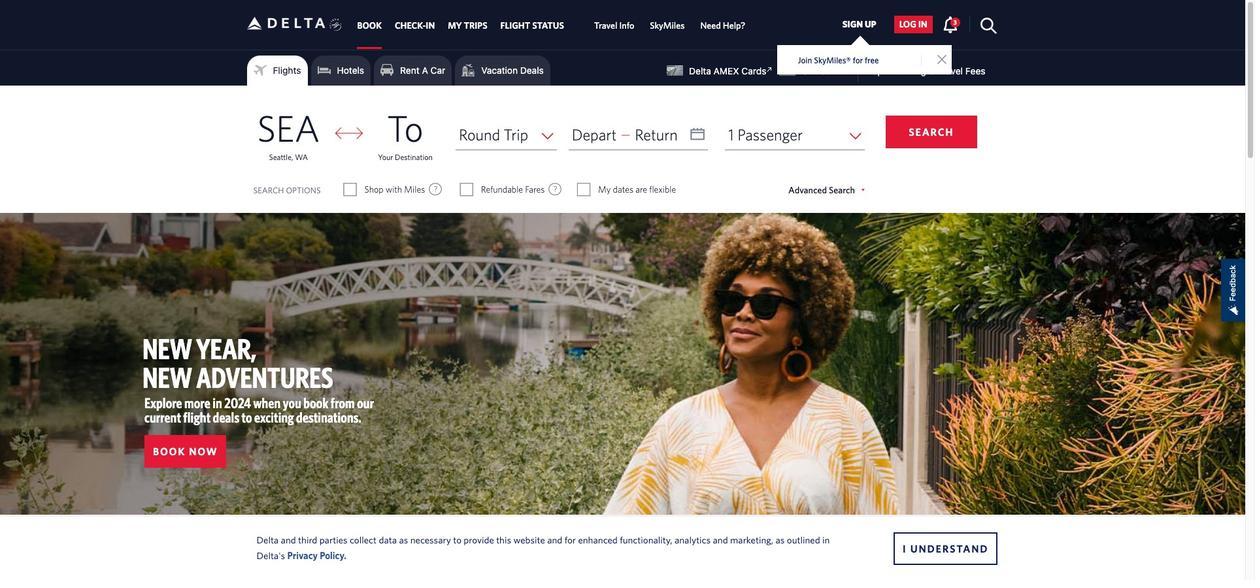 Task type: vqa. For each thing, say whether or not it's contained in the screenshot.
"Your" within the Preparing for Your Trip main content
no



Task type: describe. For each thing, give the bounding box(es) containing it.
in inside explore more in 2024 when you book from our current flight deals to exciting destinations.
[[213, 395, 222, 411]]

1 vertical spatial travel
[[938, 65, 963, 76]]

from
[[331, 395, 355, 411]]

delta's
[[257, 550, 285, 561]]

website
[[513, 534, 545, 546]]

delta amex cards
[[689, 65, 766, 76]]

enhanced
[[578, 534, 618, 546]]

flights
[[273, 65, 301, 76]]

parties
[[319, 534, 348, 546]]

gift cards link
[[780, 65, 844, 76]]

now
[[189, 446, 218, 458]]

join skymiles® for free
[[798, 55, 879, 65]]

updated bag & travel fees
[[871, 65, 985, 76]]

2 new from the top
[[143, 361, 192, 394]]

help?
[[723, 20, 745, 31]]

3
[[953, 18, 957, 26]]

check-in
[[395, 20, 435, 31]]

skymiles®
[[814, 55, 851, 65]]

rent a car link
[[381, 61, 445, 80]]

tab list containing book
[[351, 0, 753, 49]]

for inside delta and third parties collect data as necessary to provide this website and for enhanced functionality, analytics and marketing, as outlined in delta's
[[565, 534, 576, 546]]

delta for delta and third parties collect data as necessary to provide this website and for enhanced functionality, analytics and marketing, as outlined in delta's
[[257, 534, 279, 546]]

advanced
[[788, 185, 827, 195]]

i understand
[[903, 543, 989, 555]]

book
[[304, 395, 328, 411]]

refundable fares
[[481, 184, 545, 195]]

in inside delta and third parties collect data as necessary to provide this website and for enhanced functionality, analytics and marketing, as outlined in delta's
[[822, 534, 830, 546]]

with
[[386, 184, 402, 195]]

exciting
[[254, 409, 294, 426]]

1
[[728, 126, 734, 144]]

seattle,
[[269, 152, 293, 161]]

1 new from the top
[[143, 332, 192, 365]]

are
[[636, 184, 647, 195]]

destinations.
[[296, 409, 361, 426]]

gift cards
[[802, 65, 844, 76]]

vacation deals
[[481, 65, 544, 76]]

delta amex cards link
[[667, 63, 776, 76]]

book tab panel
[[0, 86, 1245, 213]]

delta and third parties collect data as necessary to provide this website and for enhanced functionality, analytics and marketing, as outlined in delta's
[[257, 534, 830, 561]]

necessary
[[410, 534, 451, 546]]

functionality,
[[620, 534, 672, 546]]

1 as from the left
[[399, 534, 408, 546]]

need
[[700, 20, 721, 31]]

info
[[619, 20, 634, 31]]

3 and from the left
[[713, 534, 728, 546]]

2 as from the left
[[776, 534, 785, 546]]

to your destination
[[378, 107, 433, 161]]

passenger
[[738, 126, 803, 144]]

trip
[[504, 126, 528, 144]]

book for book now
[[153, 446, 186, 458]]

vacation
[[481, 65, 518, 76]]

search for search
[[909, 126, 954, 138]]

hotels
[[337, 65, 364, 76]]

flight status
[[500, 20, 564, 31]]

1 cards from the left
[[742, 65, 766, 76]]

gift
[[802, 65, 817, 76]]

destination
[[395, 152, 433, 161]]

search for search options
[[253, 185, 284, 195]]

sea
[[257, 107, 320, 149]]

third
[[298, 534, 317, 546]]

trips
[[464, 20, 487, 31]]

search options
[[253, 185, 321, 195]]

year,
[[196, 332, 256, 365]]

wa
[[295, 152, 308, 161]]

return
[[635, 126, 678, 144]]

dates
[[613, 184, 633, 195]]

flight
[[500, 20, 530, 31]]

book for book
[[357, 20, 382, 31]]

new year, new adventures
[[143, 332, 333, 394]]

2 and from the left
[[547, 534, 562, 546]]

need help?
[[700, 20, 745, 31]]

explore
[[144, 395, 182, 411]]

check-
[[395, 20, 426, 31]]

log
[[899, 19, 916, 30]]



Task type: locate. For each thing, give the bounding box(es) containing it.
advanced search link
[[788, 185, 865, 195]]

None text field
[[569, 120, 708, 150]]

as right data
[[399, 534, 408, 546]]

cards right the amex
[[742, 65, 766, 76]]

provide
[[464, 534, 494, 546]]

for left free
[[853, 55, 863, 65]]

1 horizontal spatial as
[[776, 534, 785, 546]]

in
[[426, 20, 435, 31]]

2 horizontal spatial and
[[713, 534, 728, 546]]

0 horizontal spatial as
[[399, 534, 408, 546]]

none text field inside book tab panel
[[569, 120, 708, 150]]

flight status link
[[500, 14, 564, 37]]

refundable
[[481, 184, 523, 195]]

options
[[286, 185, 321, 195]]

miles
[[404, 184, 425, 195]]

1 Passenger field
[[725, 120, 865, 150]]

close dialog image
[[937, 55, 946, 65]]

delta air lines image
[[247, 3, 325, 44]]

book link
[[357, 14, 382, 37]]

1 horizontal spatial and
[[547, 534, 562, 546]]

log in button
[[894, 16, 933, 33]]

2 horizontal spatial in
[[918, 19, 927, 30]]

My dates are flexible checkbox
[[578, 183, 590, 196]]

adventures
[[196, 361, 333, 394]]

to
[[242, 409, 252, 426], [453, 534, 462, 546]]

to right deals on the left bottom of the page
[[242, 409, 252, 426]]

&
[[929, 65, 935, 76]]

0 vertical spatial travel
[[594, 20, 617, 31]]

deals
[[213, 409, 239, 426]]

1 vertical spatial in
[[213, 395, 222, 411]]

travel left info
[[594, 20, 617, 31]]

1 vertical spatial to
[[453, 534, 462, 546]]

and right website
[[547, 534, 562, 546]]

2 vertical spatial in
[[822, 534, 830, 546]]

search left options
[[253, 185, 284, 195]]

bag
[[910, 65, 926, 76]]

when
[[253, 395, 281, 411]]

in
[[918, 19, 927, 30], [213, 395, 222, 411], [822, 534, 830, 546]]

book right skyteam image
[[357, 20, 382, 31]]

outlined
[[787, 534, 820, 546]]

1 passenger
[[728, 126, 803, 144]]

travel info link
[[594, 14, 634, 37]]

i
[[903, 543, 907, 555]]

amex
[[714, 65, 739, 76]]

a
[[422, 65, 428, 76]]

privacy policy.
[[287, 550, 346, 561]]

this
[[496, 534, 511, 546]]

explore more in 2024 when you book from our current flight deals to exciting destinations.
[[144, 395, 374, 426]]

in right outlined
[[822, 534, 830, 546]]

in right log
[[918, 19, 927, 30]]

and right analytics
[[713, 534, 728, 546]]

1 vertical spatial delta
[[257, 534, 279, 546]]

fares
[[525, 184, 545, 195]]

1 vertical spatial for
[[565, 534, 576, 546]]

log in
[[899, 19, 927, 30]]

delta for delta amex cards
[[689, 65, 711, 76]]

flights link
[[253, 61, 301, 80]]

skymiles link
[[650, 14, 685, 37]]

more
[[184, 395, 210, 411]]

1 horizontal spatial book
[[357, 20, 382, 31]]

round trip
[[459, 126, 528, 144]]

to inside explore more in 2024 when you book from our current flight deals to exciting destinations.
[[242, 409, 252, 426]]

skyteam image
[[329, 4, 342, 45]]

1 horizontal spatial to
[[453, 534, 462, 546]]

to inside delta and third parties collect data as necessary to provide this website and for enhanced functionality, analytics and marketing, as outlined in delta's
[[453, 534, 462, 546]]

you
[[283, 395, 301, 411]]

need help? link
[[700, 14, 745, 37]]

sign up
[[842, 19, 876, 30]]

join
[[798, 55, 812, 65]]

book inside "book now" link
[[153, 446, 186, 458]]

0 horizontal spatial book
[[153, 446, 186, 458]]

0 horizontal spatial in
[[213, 395, 222, 411]]

1 vertical spatial book
[[153, 446, 186, 458]]

updated
[[871, 65, 908, 76]]

book now link
[[144, 435, 226, 468]]

and
[[281, 534, 296, 546], [547, 534, 562, 546], [713, 534, 728, 546]]

updated bag & travel fees link
[[858, 65, 985, 76]]

0 vertical spatial search
[[909, 126, 954, 138]]

in right the 'more'
[[213, 395, 222, 411]]

for left enhanced
[[565, 534, 576, 546]]

1 and from the left
[[281, 534, 296, 546]]

car
[[431, 65, 445, 76]]

0 vertical spatial in
[[918, 19, 927, 30]]

search inside button
[[909, 126, 954, 138]]

policy.
[[320, 550, 346, 561]]

round
[[459, 126, 500, 144]]

travel down close dialog image
[[938, 65, 963, 76]]

and left third
[[281, 534, 296, 546]]

new
[[143, 332, 192, 365], [143, 361, 192, 394]]

this link opens another site in a new window that may not follow the same accessibility policies as delta air lines. image
[[764, 63, 776, 76]]

0 vertical spatial to
[[242, 409, 252, 426]]

cards
[[742, 65, 766, 76], [819, 65, 844, 76]]

analytics
[[675, 534, 711, 546]]

privacy
[[287, 550, 318, 561]]

1 horizontal spatial in
[[822, 534, 830, 546]]

search
[[909, 126, 954, 138], [253, 185, 284, 195]]

delta up delta's
[[257, 534, 279, 546]]

0 horizontal spatial search
[[253, 185, 284, 195]]

my trips
[[448, 20, 487, 31]]

shop with miles
[[365, 184, 425, 195]]

to left "provide"
[[453, 534, 462, 546]]

1 vertical spatial search
[[253, 185, 284, 195]]

travel inside travel info link
[[594, 20, 617, 31]]

1 horizontal spatial search
[[909, 126, 954, 138]]

marketing,
[[730, 534, 773, 546]]

cards down skymiles®
[[819, 65, 844, 76]]

skymiles
[[650, 20, 685, 31]]

rent
[[400, 65, 420, 76]]

0 horizontal spatial delta
[[257, 534, 279, 546]]

Shop with Miles checkbox
[[344, 183, 356, 196]]

sign
[[842, 19, 863, 30]]

book
[[357, 20, 382, 31], [153, 446, 186, 458]]

advanced search
[[788, 185, 855, 195]]

hotels link
[[317, 61, 364, 80]]

book left now
[[153, 446, 186, 458]]

up
[[865, 19, 876, 30]]

tab list
[[351, 0, 753, 49]]

explore more in 2024 when you book from our current flight deals to exciting destinations. link
[[144, 395, 374, 426]]

rent a car
[[400, 65, 445, 76]]

for
[[853, 55, 863, 65], [565, 534, 576, 546]]

our
[[357, 395, 374, 411]]

3 link
[[942, 16, 960, 33]]

1 horizontal spatial delta
[[689, 65, 711, 76]]

0 vertical spatial for
[[853, 55, 863, 65]]

my dates are flexible
[[598, 184, 676, 195]]

0 vertical spatial book
[[357, 20, 382, 31]]

2 cards from the left
[[819, 65, 844, 76]]

sea seattle, wa
[[257, 107, 320, 161]]

delta inside delta and third parties collect data as necessary to provide this website and for enhanced functionality, analytics and marketing, as outlined in delta's
[[257, 534, 279, 546]]

search down &
[[909, 126, 954, 138]]

1 horizontal spatial travel
[[938, 65, 963, 76]]

shop
[[365, 184, 384, 195]]

Refundable Fares checkbox
[[461, 183, 472, 196]]

understand
[[910, 543, 989, 555]]

0 horizontal spatial cards
[[742, 65, 766, 76]]

search button
[[886, 116, 977, 148]]

flexible
[[649, 184, 676, 195]]

0 horizontal spatial travel
[[594, 20, 617, 31]]

fees
[[965, 65, 985, 76]]

my trips link
[[448, 14, 487, 37]]

as left outlined
[[776, 534, 785, 546]]

0 vertical spatial delta
[[689, 65, 711, 76]]

free
[[865, 55, 879, 65]]

check-in link
[[395, 14, 435, 37]]

my
[[448, 20, 462, 31]]

delta
[[689, 65, 711, 76], [257, 534, 279, 546]]

delta left the amex
[[689, 65, 711, 76]]

0 horizontal spatial for
[[565, 534, 576, 546]]

1 horizontal spatial cards
[[819, 65, 844, 76]]

privacy policy. link
[[287, 550, 346, 561]]

current
[[144, 409, 181, 426]]

Round Trip field
[[456, 120, 557, 150]]

0 horizontal spatial to
[[242, 409, 252, 426]]

in inside button
[[918, 19, 927, 30]]

1 horizontal spatial for
[[853, 55, 863, 65]]

0 horizontal spatial and
[[281, 534, 296, 546]]

my
[[598, 184, 611, 195]]

sign up link
[[837, 16, 882, 33]]

data
[[379, 534, 397, 546]]



